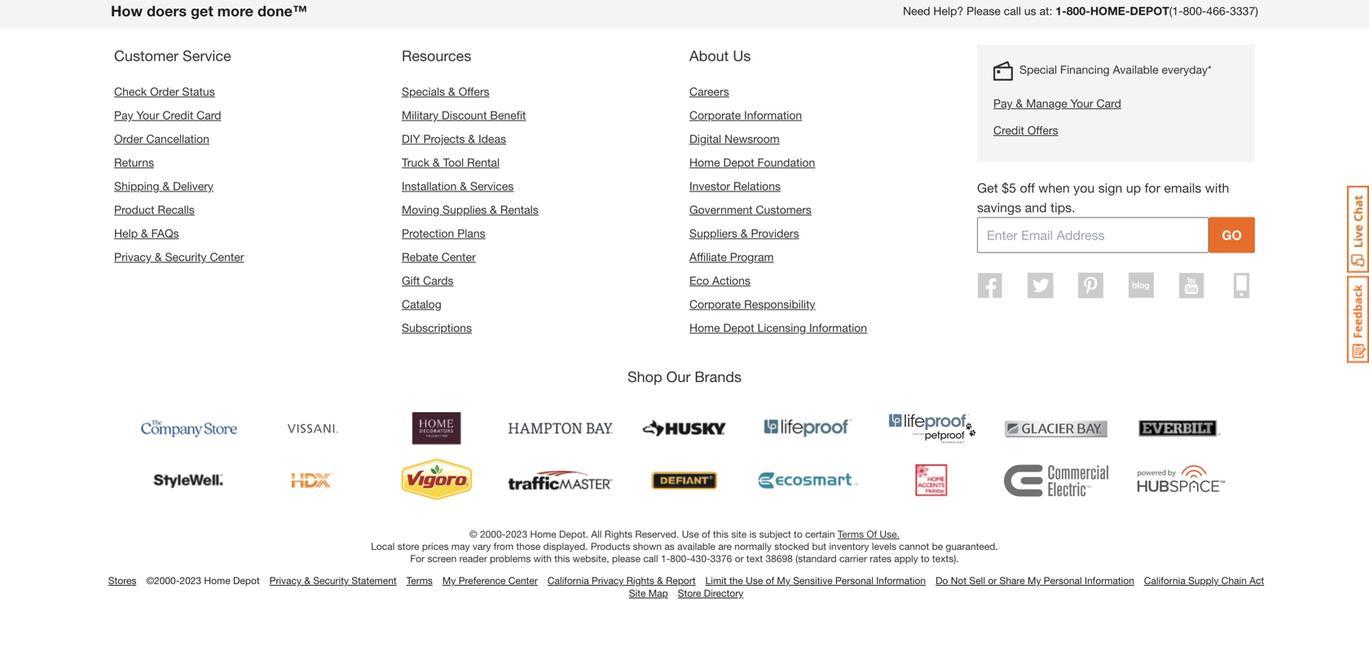 Task type: vqa. For each thing, say whether or not it's contained in the screenshot.
middle 800-
yes



Task type: locate. For each thing, give the bounding box(es) containing it.
0 vertical spatial call
[[1004, 4, 1021, 18]]

pay for pay & manage your card
[[994, 97, 1013, 110]]

1 corporate from the top
[[690, 108, 741, 122]]

& right help
[[141, 227, 148, 240]]

depot for licensing
[[723, 321, 755, 335]]

security left statement
[[313, 575, 349, 587]]

0 vertical spatial use
[[682, 529, 699, 540]]

0 vertical spatial or
[[735, 553, 744, 565]]

800- inside © 2000-2023 home depot. all rights reserved. use of this site is subject to certain terms of use. local store prices may vary from those displayed. products shown as available are normally stocked but inventory levels cannot be guaranteed. for screen reader problems with this website, please call 1-800-430-3376 or text 38698 (standard carrier rates apply to texts).
[[670, 553, 690, 565]]

truck & tool rental link
[[402, 156, 500, 169]]

how doers get more done™
[[111, 2, 307, 20]]

share
[[1000, 575, 1025, 587]]

0 horizontal spatial 1-
[[661, 553, 670, 565]]

personal right share
[[1044, 575, 1082, 587]]

privacy for privacy & security statement
[[270, 575, 302, 587]]

discount
[[442, 108, 487, 122]]

military discount benefit link
[[402, 108, 526, 122]]

rights up site on the left
[[627, 575, 655, 587]]

& for privacy & security center
[[155, 250, 162, 264]]

may
[[452, 541, 470, 552]]

1 vertical spatial with
[[534, 553, 552, 565]]

or right sell
[[988, 575, 997, 587]]

california for privacy
[[548, 575, 589, 587]]

home up 'those'
[[530, 529, 557, 540]]

my right share
[[1028, 575, 1041, 587]]

800- right at:
[[1067, 4, 1091, 18]]

800- right depot
[[1183, 4, 1207, 18]]

home inside © 2000-2023 home depot. all rights reserved. use of this site is subject to certain terms of use. local store prices may vary from those displayed. products shown as available are normally stocked but inventory levels cannot be guaranteed. for screen reader problems with this website, please call 1-800-430-3376 or text 38698 (standard carrier rates apply to texts).
[[530, 529, 557, 540]]

home depot on facebook image
[[978, 273, 1003, 299]]

glacier bay image
[[1004, 406, 1109, 452]]

2 horizontal spatial privacy
[[592, 575, 624, 587]]

customer service
[[114, 47, 231, 64]]

specials & offers
[[402, 85, 490, 98]]

0 horizontal spatial credit
[[163, 108, 193, 122]]

1 horizontal spatial of
[[766, 575, 774, 587]]

certain
[[805, 529, 835, 540]]

center down "delivery"
[[210, 250, 244, 264]]

credit
[[163, 108, 193, 122], [994, 123, 1025, 137]]

installation & services link
[[402, 179, 514, 193]]

order up pay your credit card link
[[150, 85, 179, 98]]

the
[[730, 575, 743, 587]]

0 vertical spatial order
[[150, 85, 179, 98]]

0 horizontal spatial pay
[[114, 108, 133, 122]]

with right emails
[[1205, 180, 1230, 196]]

this down displayed.
[[555, 553, 570, 565]]

& left ideas
[[468, 132, 475, 146]]

pay down check
[[114, 108, 133, 122]]

corporate down careers link
[[690, 108, 741, 122]]

1 horizontal spatial 2023
[[506, 529, 528, 540]]

0 horizontal spatial call
[[643, 553, 658, 565]]

with inside 'get $5 off when you sign up for emails with savings and tips.'
[[1205, 180, 1230, 196]]

please
[[612, 553, 641, 565]]

(standard
[[796, 553, 837, 565]]

need help? please call us at: 1-800-home-depot (1-800-466-3337)
[[903, 4, 1259, 18]]

1 horizontal spatial terms
[[838, 529, 864, 540]]

status
[[182, 85, 215, 98]]

& for help & faqs
[[141, 227, 148, 240]]

security down faqs in the left top of the page
[[165, 250, 207, 264]]

1 horizontal spatial center
[[442, 250, 476, 264]]

1 horizontal spatial with
[[1205, 180, 1230, 196]]

those
[[516, 541, 541, 552]]

rebate
[[402, 250, 438, 264]]

my down screen at the bottom of the page
[[443, 575, 456, 587]]

tool
[[443, 156, 464, 169]]

as
[[665, 541, 675, 552]]

call
[[1004, 4, 1021, 18], [643, 553, 658, 565]]

up
[[1126, 180, 1141, 196]]

0 vertical spatial security
[[165, 250, 207, 264]]

your inside pay & manage your card link
[[1071, 97, 1094, 110]]

eco actions link
[[690, 274, 751, 287]]

of up 'available' on the bottom of the page
[[702, 529, 710, 540]]

our
[[667, 368, 691, 386]]

0 horizontal spatial offers
[[459, 85, 490, 98]]

0 horizontal spatial or
[[735, 553, 744, 565]]

2 california from the left
[[1144, 575, 1186, 587]]

personal down the carrier
[[836, 575, 874, 587]]

manage
[[1026, 97, 1068, 110]]

special
[[1020, 63, 1057, 76]]

eco
[[690, 274, 709, 287]]

installation
[[402, 179, 457, 193]]

service
[[183, 47, 231, 64]]

california inside california supply chain act site map
[[1144, 575, 1186, 587]]

store
[[678, 588, 701, 599]]

0 horizontal spatial 800-
[[670, 553, 690, 565]]

1 horizontal spatial pay
[[994, 97, 1013, 110]]

carrier
[[840, 553, 867, 565]]

& inside pay & manage your card link
[[1016, 97, 1023, 110]]

everyday*
[[1162, 63, 1212, 76]]

california left supply
[[1144, 575, 1186, 587]]

terms up inventory
[[838, 529, 864, 540]]

center
[[210, 250, 244, 264], [442, 250, 476, 264], [509, 575, 538, 587]]

order
[[150, 85, 179, 98], [114, 132, 143, 146]]

pay up credit offers
[[994, 97, 1013, 110]]

diy projects & ideas
[[402, 132, 506, 146]]

0 horizontal spatial privacy
[[114, 250, 152, 264]]

corporate for corporate responsibility
[[690, 298, 741, 311]]

1 horizontal spatial privacy
[[270, 575, 302, 587]]

2 my from the left
[[777, 575, 791, 587]]

rights inside © 2000-2023 home depot. all rights reserved. use of this site is subject to certain terms of use. local store prices may vary from those displayed. products shown as available are normally stocked but inventory levels cannot be guaranteed. for screen reader problems with this website, please call 1-800-430-3376 or text 38698 (standard carrier rates apply to texts).
[[605, 529, 633, 540]]

home depot on pinterest image
[[1078, 273, 1104, 299]]

1 horizontal spatial to
[[921, 553, 930, 565]]

home depot mobile apps image
[[1234, 273, 1250, 299]]

about us
[[690, 47, 751, 64]]

vissani image
[[261, 406, 365, 452]]

your down the "financing"
[[1071, 97, 1094, 110]]

0 horizontal spatial my
[[443, 575, 456, 587]]

call down shown
[[643, 553, 658, 565]]

normally
[[735, 541, 772, 552]]

california supply chain act site map
[[629, 575, 1265, 599]]

1 vertical spatial terms
[[407, 575, 433, 587]]

1 california from the left
[[548, 575, 589, 587]]

lifeproof flooring image
[[756, 406, 861, 452]]

1 vertical spatial credit
[[994, 123, 1025, 137]]

affiliate
[[690, 250, 727, 264]]

credit down pay & manage your card
[[994, 123, 1025, 137]]

with down 'those'
[[534, 553, 552, 565]]

0 vertical spatial to
[[794, 529, 803, 540]]

or left text at the bottom
[[735, 553, 744, 565]]

for
[[410, 553, 425, 565]]

but
[[812, 541, 827, 552]]

& for privacy & security statement
[[304, 575, 310, 587]]

product
[[114, 203, 155, 216]]

& left statement
[[304, 575, 310, 587]]

1 horizontal spatial 800-
[[1067, 4, 1091, 18]]

card down the status
[[197, 108, 221, 122]]

center down problems
[[509, 575, 538, 587]]

0 vertical spatial of
[[702, 529, 710, 540]]

& down services
[[490, 203, 497, 216]]

go
[[1222, 227, 1242, 243]]

of down 38698 at the right
[[766, 575, 774, 587]]

defiant image
[[633, 458, 737, 504]]

gift cards link
[[402, 274, 454, 287]]

card up credit offers link
[[1097, 97, 1122, 110]]

0 horizontal spatial of
[[702, 529, 710, 540]]

security for center
[[165, 250, 207, 264]]

home depot on twitter image
[[1028, 273, 1054, 299]]

0 horizontal spatial use
[[682, 529, 699, 540]]

personal
[[836, 575, 874, 587], [1044, 575, 1082, 587]]

1 horizontal spatial offers
[[1028, 123, 1059, 137]]

0 vertical spatial depot
[[723, 156, 755, 169]]

moving supplies & rentals link
[[402, 203, 539, 216]]

go button
[[1209, 217, 1255, 253]]

1 horizontal spatial call
[[1004, 4, 1021, 18]]

0 vertical spatial 1-
[[1056, 4, 1067, 18]]

local
[[371, 541, 395, 552]]

1 vertical spatial corporate
[[690, 298, 741, 311]]

1 horizontal spatial your
[[1071, 97, 1094, 110]]

& left tool
[[433, 156, 440, 169]]

california down website,
[[548, 575, 589, 587]]

product recalls link
[[114, 203, 195, 216]]

& for specials & offers
[[448, 85, 456, 98]]

1 vertical spatial 2023
[[180, 575, 201, 587]]

& up 'military discount benefit'
[[448, 85, 456, 98]]

0 horizontal spatial california
[[548, 575, 589, 587]]

& left manage
[[1016, 97, 1023, 110]]

0 horizontal spatial card
[[197, 108, 221, 122]]

suppliers
[[690, 227, 738, 240]]

services
[[470, 179, 514, 193]]

& down government customers
[[741, 227, 748, 240]]

1 vertical spatial of
[[766, 575, 774, 587]]

1 horizontal spatial california
[[1144, 575, 1186, 587]]

at:
[[1040, 4, 1053, 18]]

home depot licensing information link
[[690, 321, 867, 335]]

all
[[591, 529, 602, 540]]

& for truck & tool rental
[[433, 156, 440, 169]]

0 vertical spatial credit
[[163, 108, 193, 122]]

1 horizontal spatial this
[[713, 529, 729, 540]]

3 my from the left
[[1028, 575, 1041, 587]]

government customers link
[[690, 203, 812, 216]]

1 my from the left
[[443, 575, 456, 587]]

0 vertical spatial terms
[[838, 529, 864, 540]]

2 horizontal spatial my
[[1028, 575, 1041, 587]]

installation & services
[[402, 179, 514, 193]]

1 vertical spatial depot
[[723, 321, 755, 335]]

1 horizontal spatial security
[[313, 575, 349, 587]]

help & faqs link
[[114, 227, 179, 240]]

use right the
[[746, 575, 763, 587]]

affiliate program link
[[690, 250, 774, 264]]

displayed.
[[543, 541, 588, 552]]

reserved.
[[635, 529, 679, 540]]

customer
[[114, 47, 179, 64]]

0 horizontal spatial 2023
[[180, 575, 201, 587]]

1 vertical spatial security
[[313, 575, 349, 587]]

to
[[794, 529, 803, 540], [921, 553, 930, 565]]

cannot
[[899, 541, 930, 552]]

use up 'available' on the bottom of the page
[[682, 529, 699, 540]]

0 horizontal spatial security
[[165, 250, 207, 264]]

order up 'returns' link
[[114, 132, 143, 146]]

home decorators collection image
[[385, 406, 489, 452]]

lifeproof with petproof technology carpet image
[[880, 406, 985, 452]]

1 vertical spatial 1-
[[661, 553, 670, 565]]

(1-
[[1170, 4, 1183, 18]]

cards
[[423, 274, 454, 287]]

0 horizontal spatial center
[[210, 250, 244, 264]]

& down faqs in the left top of the page
[[155, 250, 162, 264]]

my preference center link
[[443, 575, 538, 587]]

1 horizontal spatial use
[[746, 575, 763, 587]]

offers
[[459, 85, 490, 98], [1028, 123, 1059, 137]]

text
[[747, 553, 763, 565]]

& for suppliers & providers
[[741, 227, 748, 240]]

1 vertical spatial use
[[746, 575, 763, 587]]

1 personal from the left
[[836, 575, 874, 587]]

1 horizontal spatial or
[[988, 575, 997, 587]]

rights up products
[[605, 529, 633, 540]]

0 horizontal spatial with
[[534, 553, 552, 565]]

california supply chain act link
[[1144, 575, 1265, 587]]

personal for sensitive
[[836, 575, 874, 587]]

offers up discount
[[459, 85, 490, 98]]

1 horizontal spatial credit
[[994, 123, 1025, 137]]

2023 right stores
[[180, 575, 201, 587]]

1 vertical spatial call
[[643, 553, 658, 565]]

offers down manage
[[1028, 123, 1059, 137]]

& up supplies
[[460, 179, 467, 193]]

privacy for privacy & security center
[[114, 250, 152, 264]]

home depot blog image
[[1129, 273, 1154, 299]]

to up stocked
[[794, 529, 803, 540]]

home down digital
[[690, 156, 720, 169]]

1 horizontal spatial card
[[1097, 97, 1122, 110]]

center down plans
[[442, 250, 476, 264]]

corporate down eco actions link
[[690, 298, 741, 311]]

commercial electric image
[[1004, 458, 1109, 504]]

privacy & security center
[[114, 250, 244, 264]]

privacy & security statement link
[[270, 575, 397, 587]]

2 vertical spatial depot
[[233, 575, 260, 587]]

licensing
[[758, 321, 806, 335]]

responsibility
[[744, 298, 816, 311]]

2 corporate from the top
[[690, 298, 741, 311]]

your
[[1071, 97, 1094, 110], [137, 108, 159, 122]]

1 vertical spatial offers
[[1028, 123, 1059, 137]]

1- down the as
[[661, 553, 670, 565]]

my down 38698 at the right
[[777, 575, 791, 587]]

use
[[682, 529, 699, 540], [746, 575, 763, 587]]

prices
[[422, 541, 449, 552]]

2023 inside © 2000-2023 home depot. all rights reserved. use of this site is subject to certain terms of use. local store prices may vary from those displayed. products shown as available are normally stocked but inventory levels cannot be guaranteed. for screen reader problems with this website, please call 1-800-430-3376 or text 38698 (standard carrier rates apply to texts).
[[506, 529, 528, 540]]

2 personal from the left
[[1044, 575, 1082, 587]]

pay for pay your credit card
[[114, 108, 133, 122]]

credit up "cancellation"
[[163, 108, 193, 122]]

0 vertical spatial rights
[[605, 529, 633, 540]]

1 vertical spatial this
[[555, 553, 570, 565]]

husky image
[[633, 406, 737, 452]]

& for installation & services
[[460, 179, 467, 193]]

0 horizontal spatial order
[[114, 132, 143, 146]]

vary
[[473, 541, 491, 552]]

0 vertical spatial with
[[1205, 180, 1230, 196]]

your up the order cancellation
[[137, 108, 159, 122]]

2023 up 'those'
[[506, 529, 528, 540]]

1 horizontal spatial personal
[[1044, 575, 1082, 587]]

1 horizontal spatial 1-
[[1056, 4, 1067, 18]]

this up the are in the right bottom of the page
[[713, 529, 729, 540]]

2 horizontal spatial 800-
[[1183, 4, 1207, 18]]

card
[[1097, 97, 1122, 110], [197, 108, 221, 122]]

0 vertical spatial 2023
[[506, 529, 528, 540]]

depot for foundation
[[723, 156, 755, 169]]

0 horizontal spatial this
[[555, 553, 570, 565]]

0 vertical spatial corporate
[[690, 108, 741, 122]]

1 horizontal spatial order
[[150, 85, 179, 98]]

stocked
[[775, 541, 810, 552]]

& up recalls
[[163, 179, 170, 193]]

to down cannot
[[921, 553, 930, 565]]

800- down the as
[[670, 553, 690, 565]]

home right ©2000-
[[204, 575, 230, 587]]

1 horizontal spatial my
[[777, 575, 791, 587]]

call left us
[[1004, 4, 1021, 18]]

terms down 'for'
[[407, 575, 433, 587]]

security
[[165, 250, 207, 264], [313, 575, 349, 587]]

careers
[[690, 85, 729, 98]]

1- right at:
[[1056, 4, 1067, 18]]

home depot on youtube image
[[1179, 273, 1205, 299]]

0 horizontal spatial personal
[[836, 575, 874, 587]]



Task type: describe. For each thing, give the bounding box(es) containing it.
government customers
[[690, 203, 812, 216]]

subject
[[759, 529, 791, 540]]

privacy & security center link
[[114, 250, 244, 264]]

off
[[1020, 180, 1035, 196]]

returns
[[114, 156, 154, 169]]

inventory
[[829, 541, 869, 552]]

how
[[111, 2, 143, 20]]

not
[[951, 575, 967, 587]]

newsroom
[[725, 132, 780, 146]]

providers
[[751, 227, 799, 240]]

terms link
[[407, 575, 433, 587]]

recalls
[[158, 203, 195, 216]]

corporate for corporate information
[[690, 108, 741, 122]]

0 vertical spatial offers
[[459, 85, 490, 98]]

rebate center
[[402, 250, 476, 264]]

shipping
[[114, 179, 159, 193]]

vigoro image
[[385, 458, 489, 504]]

live chat image
[[1347, 186, 1369, 273]]

digital newsroom link
[[690, 132, 780, 146]]

do not sell or share my personal information
[[936, 575, 1135, 587]]

© 2000-2023 home depot. all rights reserved. use of this site is subject to certain terms of use. local store prices may vary from those displayed. products shown as available are normally stocked but inventory levels cannot be guaranteed. for screen reader problems with this website, please call 1-800-430-3376 or text 38698 (standard carrier rates apply to texts).
[[371, 529, 998, 565]]

limit the use of my sensitive personal information link
[[706, 575, 926, 587]]

help & faqs
[[114, 227, 179, 240]]

truck & tool rental
[[402, 156, 500, 169]]

shipping & delivery link
[[114, 179, 213, 193]]

depot.
[[559, 529, 589, 540]]

1 vertical spatial order
[[114, 132, 143, 146]]

feedback link image
[[1347, 276, 1369, 364]]

rates
[[870, 553, 892, 565]]

0 vertical spatial this
[[713, 529, 729, 540]]

2000-
[[480, 529, 506, 540]]

financing
[[1061, 63, 1110, 76]]

diy projects & ideas link
[[402, 132, 506, 146]]

trafficmaster image
[[509, 458, 613, 504]]

terms inside © 2000-2023 home depot. all rights reserved. use of this site is subject to certain terms of use. local store prices may vary from those displayed. products shown as available are normally stocked but inventory levels cannot be guaranteed. for screen reader problems with this website, please call 1-800-430-3376 or text 38698 (standard carrier rates apply to texts).
[[838, 529, 864, 540]]

investor relations
[[690, 179, 781, 193]]

us
[[733, 47, 751, 64]]

california privacy rights & report link
[[548, 575, 696, 587]]

0 horizontal spatial to
[[794, 529, 803, 540]]

hdx image
[[261, 458, 365, 504]]

map
[[649, 588, 668, 599]]

1 vertical spatial to
[[921, 553, 930, 565]]

depot
[[1130, 4, 1170, 18]]

with inside © 2000-2023 home depot. all rights reserved. use of this site is subject to certain terms of use. local store prices may vary from those displayed. products shown as available are normally stocked but inventory levels cannot be guaranteed. for screen reader problems with this website, please call 1-800-430-3376 or text 38698 (standard carrier rates apply to texts).
[[534, 553, 552, 565]]

be
[[932, 541, 943, 552]]

help?
[[934, 4, 964, 18]]

store
[[398, 541, 419, 552]]

subscriptions link
[[402, 321, 472, 335]]

texts).
[[933, 553, 959, 565]]

chain
[[1222, 575, 1247, 587]]

use.
[[880, 529, 900, 540]]

special financing available everyday*
[[1020, 63, 1212, 76]]

home down "eco"
[[690, 321, 720, 335]]

security for statement
[[313, 575, 349, 587]]

or inside © 2000-2023 home depot. all rights reserved. use of this site is subject to certain terms of use. local store prices may vary from those displayed. products shown as available are normally stocked but inventory levels cannot be guaranteed. for screen reader problems with this website, please call 1-800-430-3376 or text 38698 (standard carrier rates apply to texts).
[[735, 553, 744, 565]]

& for shipping & delivery
[[163, 179, 170, 193]]

catalog link
[[402, 298, 442, 311]]

careers link
[[690, 85, 729, 98]]

check order status link
[[114, 85, 215, 98]]

moving supplies & rentals
[[402, 203, 539, 216]]

3376
[[711, 553, 732, 565]]

home accents holiday image
[[880, 458, 985, 504]]

ideas
[[479, 132, 506, 146]]

statement
[[352, 575, 397, 587]]

rebate center link
[[402, 250, 476, 264]]

1 vertical spatial or
[[988, 575, 997, 587]]

& for pay & manage your card
[[1016, 97, 1023, 110]]

personal for my
[[1044, 575, 1082, 587]]

0 horizontal spatial your
[[137, 108, 159, 122]]

1- inside © 2000-2023 home depot. all rights reserved. use of this site is subject to certain terms of use. local store prices may vary from those displayed. products shown as available are normally stocked but inventory levels cannot be guaranteed. for screen reader problems with this website, please call 1-800-430-3376 or text 38698 (standard carrier rates apply to texts).
[[661, 553, 670, 565]]

of inside © 2000-2023 home depot. all rights reserved. use of this site is subject to certain terms of use. local store prices may vary from those displayed. products shown as available are normally stocked but inventory levels cannot be guaranteed. for screen reader problems with this website, please call 1-800-430-3376 or text 38698 (standard carrier rates apply to texts).
[[702, 529, 710, 540]]

do not sell or share my personal information link
[[936, 575, 1135, 587]]

stores
[[108, 575, 136, 587]]

store directory
[[678, 588, 744, 599]]

hubspace smart home image
[[1128, 458, 1233, 504]]

my preference center
[[443, 575, 538, 587]]

specials
[[402, 85, 445, 98]]

shipping & delivery
[[114, 179, 213, 193]]

& up map
[[657, 575, 663, 587]]

customers
[[756, 203, 812, 216]]

order cancellation link
[[114, 132, 209, 146]]

corporate information
[[690, 108, 802, 122]]

0 horizontal spatial terms
[[407, 575, 433, 587]]

get
[[977, 180, 998, 196]]

hampton bay image
[[509, 406, 613, 452]]

product recalls
[[114, 203, 195, 216]]

check
[[114, 85, 147, 98]]

©2000-
[[146, 575, 180, 587]]

3337)
[[1230, 4, 1259, 18]]

returns link
[[114, 156, 154, 169]]

supply
[[1189, 575, 1219, 587]]

call inside © 2000-2023 home depot. all rights reserved. use of this site is subject to certain terms of use. local store prices may vary from those displayed. products shown as available are normally stocked but inventory levels cannot be guaranteed. for screen reader problems with this website, please call 1-800-430-3376 or text 38698 (standard carrier rates apply to texts).
[[643, 553, 658, 565]]

everbilt image
[[1128, 406, 1233, 452]]

act
[[1250, 575, 1265, 587]]

use inside © 2000-2023 home depot. all rights reserved. use of this site is subject to certain terms of use. local store prices may vary from those displayed. products shown as available are normally stocked but inventory levels cannot be guaranteed. for screen reader problems with this website, please call 1-800-430-3376 or text 38698 (standard carrier rates apply to texts).
[[682, 529, 699, 540]]

protection plans
[[402, 227, 486, 240]]

stylewell image
[[137, 458, 241, 504]]

ecosmart image
[[756, 458, 861, 504]]

2 horizontal spatial center
[[509, 575, 538, 587]]

emails
[[1164, 180, 1202, 196]]

1 vertical spatial rights
[[627, 575, 655, 587]]

©
[[470, 529, 477, 540]]

digital
[[690, 132, 722, 146]]

apply
[[894, 553, 918, 565]]

available
[[677, 541, 716, 552]]

corporate responsibility
[[690, 298, 816, 311]]

delivery
[[173, 179, 213, 193]]

Enter Email Address text field
[[977, 217, 1209, 253]]

california for supply
[[1144, 575, 1186, 587]]

brands
[[695, 368, 742, 386]]

government
[[690, 203, 753, 216]]

doers
[[147, 2, 187, 20]]

sign
[[1099, 180, 1123, 196]]

430-
[[690, 553, 711, 565]]

subscriptions
[[402, 321, 472, 335]]

need
[[903, 4, 931, 18]]

the company store image
[[137, 406, 241, 452]]

©2000-2023 home depot
[[146, 575, 260, 587]]



